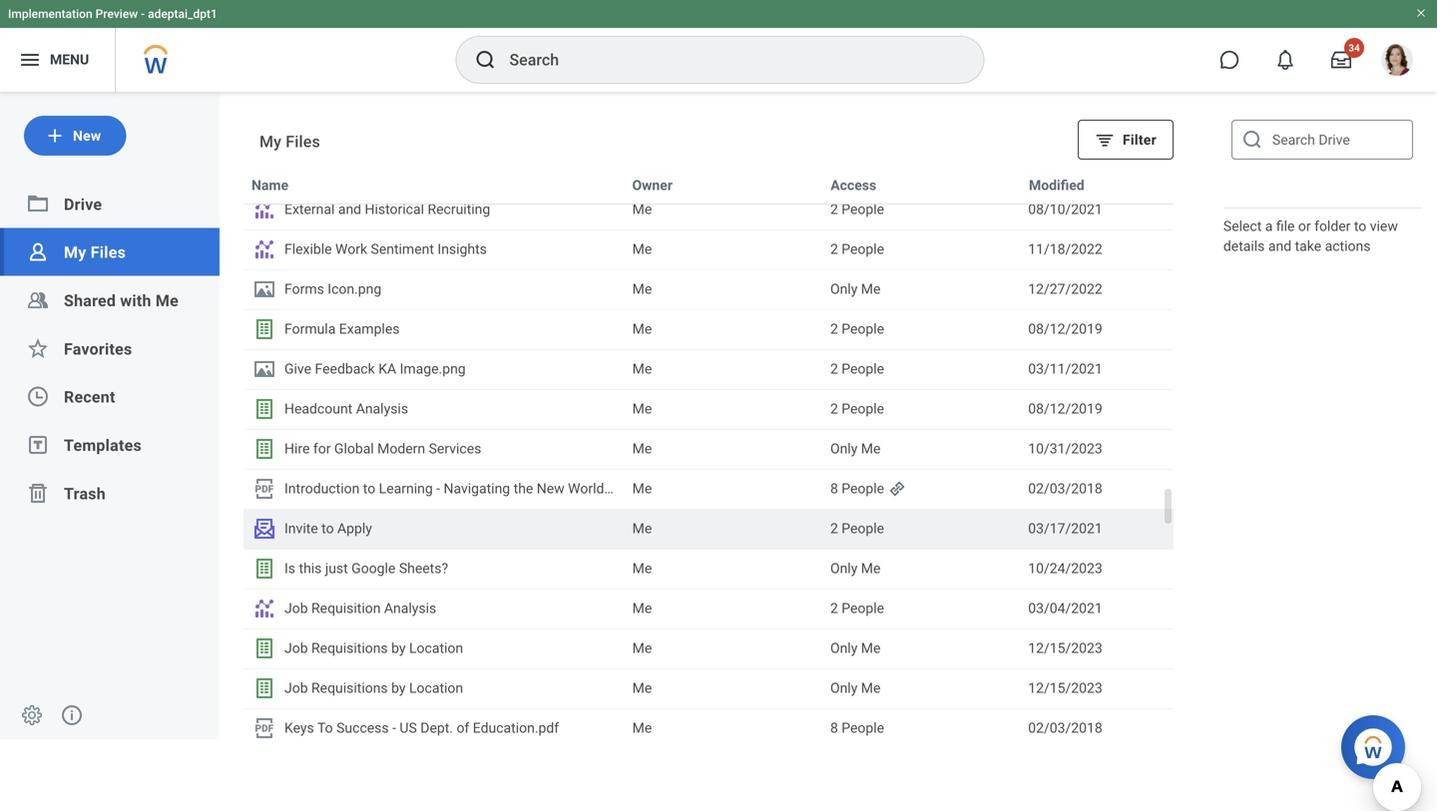 Task type: describe. For each thing, give the bounding box(es) containing it.
only me for me cell for hire for global modern services link
[[830, 441, 881, 457]]

5 2 people from the top
[[830, 401, 885, 417]]

requisitions for 12th me cell job requisitions by location link
[[311, 640, 388, 657]]

formula
[[284, 321, 336, 337]]

grid inside item list 'element'
[[244, 165, 1174, 749]]

favorites
[[64, 340, 132, 359]]

access button
[[827, 174, 881, 198]]

sheets?
[[399, 561, 448, 577]]

name
[[252, 177, 289, 194]]

job requisitions by location link for 12th me cell
[[253, 637, 617, 661]]

search drive field
[[1232, 120, 1414, 160]]

12/27/2022
[[1028, 281, 1103, 297]]

- for introduction to learning - navigating the new world of video learning.pdf
[[436, 481, 440, 497]]

people for analysis
[[842, 600, 885, 617]]

give feedback ka image.png
[[284, 361, 466, 377]]

6 people from the top
[[842, 481, 885, 497]]

new button
[[24, 116, 126, 156]]

1 8 people from the top
[[830, 481, 885, 497]]

13 row from the top
[[244, 629, 1174, 669]]

me cell for headcount analysis link
[[625, 390, 822, 428]]

headcount analysis
[[284, 401, 408, 417]]

dept.
[[421, 720, 453, 737]]

to
[[317, 720, 333, 737]]

success
[[336, 720, 389, 737]]

menu button
[[0, 28, 115, 92]]

08/10/2021
[[1028, 201, 1103, 218]]

file
[[1277, 218, 1295, 235]]

4 only from the top
[[830, 640, 858, 657]]

3 people from the top
[[842, 321, 885, 337]]

close environment banner image
[[1415, 7, 1427, 19]]

34
[[1349, 42, 1360, 54]]

0 horizontal spatial my
[[64, 243, 86, 262]]

1 vertical spatial of
[[457, 720, 469, 737]]

introduction
[[284, 481, 360, 497]]

only for forms icon.png link in the left of the page
[[830, 281, 858, 297]]

sentiment
[[371, 241, 434, 258]]

me cell for the invite to apply link
[[625, 510, 822, 548]]

34 button
[[1320, 38, 1365, 82]]

02/03/2018 for introduction to learning - navigating the new world of video learning.pdf
[[1028, 481, 1103, 497]]

owner button
[[628, 174, 677, 198]]

row containing give feedback ka image.png
[[244, 349, 1174, 389]]

10/31/2023
[[1028, 441, 1103, 457]]

5 only from the top
[[830, 680, 858, 697]]

is this just google sheets? link
[[253, 557, 617, 581]]

me cell for flexible work sentiment insights link
[[625, 231, 822, 269]]

details
[[1224, 238, 1265, 255]]

10/24/2023
[[1028, 561, 1103, 577]]

a
[[1266, 218, 1273, 235]]

clock image
[[26, 385, 50, 409]]

me cell for hire for global modern services link
[[625, 430, 822, 468]]

me cell for forms icon.png link in the left of the page
[[625, 271, 822, 308]]

2 people link for sentiment
[[830, 239, 1012, 261]]

image.png
[[400, 361, 466, 377]]

12/15/2023 for second me cell from the bottom of the item list 'element'
[[1028, 680, 1103, 697]]

location for second me cell from the bottom of the item list 'element''s job requisitions by location link
[[409, 680, 463, 697]]

for
[[313, 441, 331, 457]]

13 me cell from the top
[[625, 670, 822, 708]]

1 document image from the top
[[253, 278, 277, 301]]

me cell for give feedback ka image.png link
[[625, 350, 822, 388]]

shared with me
[[64, 291, 179, 310]]

2 people link for historical
[[830, 199, 1012, 221]]

row containing name
[[244, 165, 1174, 205]]

2 for ka
[[830, 361, 838, 377]]

adeptai_dpt1
[[148, 7, 217, 21]]

keys to success - us dept. of education.pdf link
[[253, 717, 617, 741]]

only me for forms icon.png link in the left of the page me cell
[[830, 281, 881, 297]]

job requisitions by location for 12th me cell job requisitions by location link
[[284, 640, 463, 657]]

only me for second me cell from the bottom of the item list 'element'
[[830, 680, 881, 697]]

2 people link for analysis
[[830, 598, 1012, 620]]

2 people link for ka
[[830, 358, 1012, 380]]

modern
[[377, 441, 425, 457]]

headcount analysis link
[[253, 397, 617, 421]]

learning
[[379, 481, 433, 497]]

3 2 from the top
[[830, 321, 838, 337]]

item list element
[[220, 92, 1198, 749]]

give
[[284, 361, 311, 377]]

apply
[[337, 521, 372, 537]]

google
[[352, 561, 396, 577]]

03/17/2021
[[1028, 521, 1103, 537]]

my files button
[[64, 243, 126, 262]]

job requisition analysis link
[[253, 597, 617, 621]]

2 people for apply
[[830, 521, 885, 537]]

video
[[624, 481, 660, 497]]

implementation
[[8, 7, 93, 21]]

search image
[[474, 48, 498, 72]]

ka
[[379, 361, 396, 377]]

invite to apply link
[[253, 517, 617, 541]]

plus image
[[45, 126, 65, 146]]

job requisitions by location link for second me cell from the bottom of the item list 'element'
[[253, 677, 617, 701]]

03/04/2021
[[1028, 600, 1103, 617]]

owner
[[632, 177, 673, 194]]

2 for analysis
[[830, 600, 838, 617]]

new inside dropdown button
[[73, 128, 101, 144]]

headcount
[[284, 401, 353, 417]]

row containing forms icon.png
[[244, 270, 1174, 309]]

to for invite to apply
[[322, 521, 334, 537]]

services
[[429, 441, 481, 457]]

shared with me image
[[26, 288, 50, 312]]

me cell for introduction to learning - navigating the new world of video learning.pdf "link"
[[625, 470, 822, 508]]

take
[[1295, 238, 1322, 255]]

8 people link for keys to success - us dept. of education.pdf
[[830, 718, 1012, 740]]

learning.pdf
[[663, 481, 741, 497]]

star image
[[26, 337, 50, 361]]

only for is this just google sheets? link
[[830, 561, 858, 577]]

2 8 people from the top
[[830, 720, 885, 737]]

12 me cell from the top
[[625, 630, 822, 668]]

02/03/2018 for keys to success - us dept. of education.pdf
[[1028, 720, 1103, 737]]

menu
[[50, 52, 89, 68]]

people for apply
[[842, 521, 885, 537]]

and inside item list 'element'
[[338, 201, 361, 218]]

with
[[120, 291, 151, 310]]

global
[[334, 441, 374, 457]]

filter image
[[1095, 130, 1115, 150]]

2 people link for apply
[[830, 518, 1012, 540]]

2 for sentiment
[[830, 241, 838, 258]]

search image
[[1241, 128, 1265, 152]]

filter
[[1123, 132, 1157, 148]]

recent
[[64, 388, 115, 407]]

actions
[[1325, 238, 1371, 255]]

preview
[[96, 7, 138, 21]]

only me link for second me cell from the bottom of the item list 'element'
[[830, 678, 1012, 700]]

keys to success - us dept. of education.pdf
[[284, 720, 559, 737]]

8 people link for introduction to learning - navigating the new world of video learning.pdf
[[830, 478, 1012, 500]]

trash button
[[64, 484, 106, 503]]

to inside select a file or folder to view details and take actions
[[1354, 218, 1367, 235]]

row containing headcount analysis
[[244, 389, 1174, 429]]

feedback
[[315, 361, 375, 377]]

justify image
[[18, 48, 42, 72]]

shared with me button
[[64, 291, 179, 310]]

me cell for keys to success - us dept. of education.pdf link
[[625, 710, 822, 748]]

forms icon.png
[[284, 281, 382, 297]]

favorites button
[[64, 340, 132, 359]]

formula examples
[[284, 321, 400, 337]]

job for job requisition analysis link
[[284, 600, 308, 617]]

gear image
[[20, 704, 44, 728]]

1 8 from the top
[[830, 481, 838, 497]]

people for success
[[842, 720, 885, 737]]

navigating
[[444, 481, 510, 497]]

insights
[[438, 241, 487, 258]]

row containing keys to success - us dept. of education.pdf
[[244, 709, 1174, 749]]

profile logan mcneil image
[[1382, 44, 1414, 80]]

row containing introduction to learning - navigating the new world of video learning.pdf
[[244, 469, 1174, 509]]

icon.png
[[328, 281, 382, 297]]

access
[[831, 177, 877, 194]]

menu banner
[[0, 0, 1437, 92]]



Task type: vqa. For each thing, say whether or not it's contained in the screenshot.
folder open image
yes



Task type: locate. For each thing, give the bounding box(es) containing it.
by for 12th me cell
[[391, 640, 406, 657]]

9 people from the top
[[842, 720, 885, 737]]

people for sentiment
[[842, 241, 885, 258]]

2 people link
[[830, 199, 1012, 221], [830, 239, 1012, 261], [830, 318, 1012, 340], [830, 358, 1012, 380], [830, 398, 1012, 420], [830, 518, 1012, 540], [830, 598, 1012, 620]]

12 row from the top
[[244, 589, 1174, 629]]

1 horizontal spatial my
[[260, 132, 282, 151]]

to for introduction to learning - navigating the new world of video learning.pdf
[[363, 481, 376, 497]]

external and historical recruiting link
[[253, 198, 617, 222]]

grid
[[244, 165, 1174, 749]]

4 only me link from the top
[[830, 638, 1012, 660]]

people
[[842, 201, 885, 218], [842, 241, 885, 258], [842, 321, 885, 337], [842, 361, 885, 377], [842, 401, 885, 417], [842, 481, 885, 497], [842, 521, 885, 537], [842, 600, 885, 617], [842, 720, 885, 737]]

2 people for historical
[[830, 201, 885, 218]]

0 horizontal spatial to
[[322, 521, 334, 537]]

2 me cell from the top
[[625, 231, 822, 269]]

- for keys to success - us dept. of education.pdf
[[392, 720, 396, 737]]

1 location from the top
[[409, 640, 463, 657]]

1 vertical spatial my
[[64, 243, 86, 262]]

1 12/15/2023 from the top
[[1028, 640, 1103, 657]]

modified
[[1029, 177, 1085, 194]]

my right user 'icon'
[[64, 243, 86, 262]]

is
[[284, 561, 296, 577]]

new right plus icon in the top left of the page
[[73, 128, 101, 144]]

my files up shared
[[64, 243, 126, 262]]

2 people for ka
[[830, 361, 885, 377]]

historical
[[365, 201, 424, 218]]

to right invite
[[322, 521, 334, 537]]

2 only me link from the top
[[830, 438, 1012, 460]]

5 only me link from the top
[[830, 678, 1012, 700]]

8 row from the top
[[244, 429, 1174, 469]]

by down job requisition analysis link
[[391, 640, 406, 657]]

7 people from the top
[[842, 521, 885, 537]]

location up dept.
[[409, 680, 463, 697]]

me cell for job requisition analysis link
[[625, 590, 822, 628]]

by up us
[[391, 680, 406, 697]]

requisitions for second me cell from the bottom of the item list 'element''s job requisitions by location link
[[311, 680, 388, 697]]

6 row from the top
[[244, 349, 1174, 389]]

to inside "link"
[[363, 481, 376, 497]]

of
[[608, 481, 621, 497], [457, 720, 469, 737]]

document image
[[253, 278, 277, 301], [253, 357, 277, 381], [253, 357, 277, 381], [253, 477, 277, 501], [253, 717, 277, 741], [253, 717, 277, 741]]

2 8 people link from the top
[[830, 718, 1012, 740]]

my files up name
[[260, 132, 320, 151]]

1 job requisitions by location link from the top
[[253, 637, 617, 661]]

only me for me cell for is this just google sheets? link
[[830, 561, 881, 577]]

4 me cell from the top
[[625, 310, 822, 348]]

9 me cell from the top
[[625, 510, 822, 548]]

flexible work sentiment insights link
[[253, 238, 617, 262]]

folder
[[1315, 218, 1351, 235]]

analysis down sheets?
[[384, 600, 436, 617]]

row containing is this just google sheets?
[[244, 549, 1174, 589]]

0 vertical spatial 12/15/2023
[[1028, 640, 1103, 657]]

6 2 people from the top
[[830, 521, 885, 537]]

2
[[830, 201, 838, 218], [830, 241, 838, 258], [830, 321, 838, 337], [830, 361, 838, 377], [830, 401, 838, 417], [830, 521, 838, 537], [830, 600, 838, 617]]

15 row from the top
[[244, 709, 1174, 749]]

08/12/2019 for analysis
[[1028, 401, 1103, 417]]

education.pdf
[[473, 720, 559, 737]]

7 me cell from the top
[[625, 430, 822, 468]]

workbook image
[[253, 317, 277, 341], [253, 317, 277, 341], [253, 397, 277, 421], [253, 557, 277, 581], [253, 557, 277, 581], [253, 637, 277, 661]]

row containing formula examples
[[244, 309, 1174, 349]]

1 job from the top
[[284, 600, 308, 617]]

document image
[[253, 278, 277, 301], [253, 477, 277, 501]]

and
[[338, 201, 361, 218], [1269, 238, 1292, 255]]

0 vertical spatial 02/03/2018
[[1028, 481, 1103, 497]]

1 job requisitions by location from the top
[[284, 640, 463, 657]]

2 2 people link from the top
[[830, 239, 1012, 261]]

invite
[[284, 521, 318, 537]]

4 2 people link from the top
[[830, 358, 1012, 380]]

2 people
[[830, 201, 885, 218], [830, 241, 885, 258], [830, 321, 885, 337], [830, 361, 885, 377], [830, 401, 885, 417], [830, 521, 885, 537], [830, 600, 885, 617]]

requisition
[[311, 600, 381, 617]]

1 2 from the top
[[830, 201, 838, 218]]

job requisitions by location down job requisition analysis
[[284, 640, 463, 657]]

4 2 people from the top
[[830, 361, 885, 377]]

give feedback ka image.png link
[[253, 357, 617, 381]]

discovery board image left requisition on the left
[[253, 597, 277, 621]]

flexible
[[284, 241, 332, 258]]

and up work
[[338, 201, 361, 218]]

1 vertical spatial 02/03/2018
[[1028, 720, 1103, 737]]

3 only from the top
[[830, 561, 858, 577]]

people for historical
[[842, 201, 885, 218]]

recruiting
[[428, 201, 490, 218]]

drive
[[64, 195, 102, 214]]

link image
[[889, 480, 906, 498]]

2 row from the top
[[244, 190, 1174, 230]]

12/15/2023 for 12th me cell
[[1028, 640, 1103, 657]]

external and historical recruiting
[[284, 201, 490, 218]]

notifications large image
[[1276, 50, 1296, 70]]

7 row from the top
[[244, 389, 1174, 429]]

11/18/2022
[[1028, 241, 1103, 258]]

by
[[391, 640, 406, 657], [391, 680, 406, 697]]

1 vertical spatial document image
[[253, 477, 277, 501]]

0 vertical spatial 8
[[830, 481, 838, 497]]

to left learning
[[363, 481, 376, 497]]

invite to apply
[[284, 521, 372, 537]]

0 vertical spatial location
[[409, 640, 463, 657]]

08/12/2019 down 03/11/2021
[[1028, 401, 1103, 417]]

0 vertical spatial new
[[73, 128, 101, 144]]

files up shared with me button
[[91, 243, 126, 262]]

- right learning
[[436, 481, 440, 497]]

1 only me from the top
[[830, 281, 881, 297]]

2 job from the top
[[284, 640, 308, 657]]

introduction to learning - navigating the new world of video learning.pdf link
[[253, 477, 741, 501]]

- left us
[[392, 720, 396, 737]]

10 row from the top
[[244, 509, 1174, 549]]

0 horizontal spatial new
[[73, 128, 101, 144]]

me cell for is this just google sheets? link
[[625, 550, 822, 588]]

only me link
[[830, 279, 1012, 300], [830, 438, 1012, 460], [830, 558, 1012, 580], [830, 638, 1012, 660], [830, 678, 1012, 700]]

me cell
[[625, 191, 822, 229], [625, 231, 822, 269], [625, 271, 822, 308], [625, 310, 822, 348], [625, 350, 822, 388], [625, 390, 822, 428], [625, 430, 822, 468], [625, 470, 822, 508], [625, 510, 822, 548], [625, 550, 822, 588], [625, 590, 822, 628], [625, 630, 822, 668], [625, 670, 822, 708], [625, 710, 822, 748]]

requisitions
[[311, 640, 388, 657], [311, 680, 388, 697]]

of inside "link"
[[608, 481, 621, 497]]

1 vertical spatial my files
[[64, 243, 126, 262]]

new inside "link"
[[537, 481, 565, 497]]

discovery board image
[[253, 198, 277, 222], [253, 238, 277, 262], [253, 238, 277, 262], [253, 597, 277, 621]]

requisitions up the success
[[311, 680, 388, 697]]

user image
[[26, 240, 50, 264]]

1 vertical spatial to
[[363, 481, 376, 497]]

0 vertical spatial job
[[284, 600, 308, 617]]

1 vertical spatial 8 people
[[830, 720, 885, 737]]

the
[[514, 481, 533, 497]]

job requisitions by location
[[284, 640, 463, 657], [284, 680, 463, 697]]

2 horizontal spatial to
[[1354, 218, 1367, 235]]

new
[[73, 128, 101, 144], [537, 481, 565, 497]]

workbook image
[[253, 397, 277, 421], [253, 437, 277, 461], [253, 437, 277, 461], [253, 637, 277, 661], [253, 677, 277, 701], [253, 677, 277, 701]]

0 vertical spatial 8 people link
[[830, 478, 1012, 500]]

new right the
[[537, 481, 565, 497]]

just
[[325, 561, 348, 577]]

of right dept.
[[457, 720, 469, 737]]

2 vertical spatial -
[[392, 720, 396, 737]]

1 8 people link from the top
[[830, 478, 1012, 500]]

hire for global modern services
[[284, 441, 481, 457]]

2 for historical
[[830, 201, 838, 218]]

1 vertical spatial 12/15/2023
[[1028, 680, 1103, 697]]

1 horizontal spatial and
[[1269, 238, 1292, 255]]

3 row from the top
[[244, 230, 1174, 270]]

2 08/12/2019 from the top
[[1028, 401, 1103, 417]]

1 only me link from the top
[[830, 279, 1012, 300]]

3 2 people from the top
[[830, 321, 885, 337]]

03/11/2021
[[1028, 361, 1103, 377]]

0 vertical spatial by
[[391, 640, 406, 657]]

11 row from the top
[[244, 549, 1174, 589]]

hire
[[284, 441, 310, 457]]

0 vertical spatial job requisitions by location link
[[253, 637, 617, 661]]

1 horizontal spatial files
[[286, 132, 320, 151]]

by for second me cell from the bottom of the item list 'element'
[[391, 680, 406, 697]]

0 vertical spatial document image
[[253, 278, 277, 301]]

0 horizontal spatial and
[[338, 201, 361, 218]]

job requisitions by location link down job requisition analysis link
[[253, 637, 617, 661]]

0 horizontal spatial my files
[[64, 243, 126, 262]]

2 horizontal spatial -
[[436, 481, 440, 497]]

2 people for analysis
[[830, 600, 885, 617]]

11 me cell from the top
[[625, 590, 822, 628]]

1 2 people link from the top
[[830, 199, 1012, 221]]

- inside "link"
[[436, 481, 440, 497]]

me
[[633, 201, 652, 218], [633, 241, 652, 258], [633, 281, 652, 297], [861, 281, 881, 297], [156, 291, 179, 310], [633, 321, 652, 337], [633, 361, 652, 377], [633, 401, 652, 417], [633, 441, 652, 457], [861, 441, 881, 457], [633, 481, 652, 497], [633, 521, 652, 537], [633, 561, 652, 577], [861, 561, 881, 577], [633, 600, 652, 617], [633, 640, 652, 657], [861, 640, 881, 657], [633, 680, 652, 697], [861, 680, 881, 697], [633, 720, 652, 737]]

7 2 people from the top
[[830, 600, 885, 617]]

row containing job requisition analysis
[[244, 589, 1174, 629]]

job requisitions by location up the success
[[284, 680, 463, 697]]

to up actions
[[1354, 218, 1367, 235]]

trash
[[64, 484, 106, 503]]

1 2 people from the top
[[830, 201, 885, 218]]

3 job from the top
[[284, 680, 308, 697]]

6 me cell from the top
[[625, 390, 822, 428]]

forms
[[284, 281, 324, 297]]

job requisitions by location link up dept.
[[253, 677, 617, 701]]

grid containing name
[[244, 165, 1174, 749]]

1 vertical spatial -
[[436, 481, 440, 497]]

2 for apply
[[830, 521, 838, 537]]

6 2 people link from the top
[[830, 518, 1012, 540]]

hire for global modern services link
[[253, 437, 617, 461]]

2 12/15/2023 from the top
[[1028, 680, 1103, 697]]

0 vertical spatial 8 people
[[830, 481, 885, 497]]

row containing external and historical recruiting
[[244, 190, 1174, 230]]

select a file or folder to view details and take actions
[[1224, 218, 1398, 255]]

document image left forms
[[253, 278, 277, 301]]

2 02/03/2018 from the top
[[1028, 720, 1103, 737]]

job up keys
[[284, 680, 308, 697]]

templates
[[64, 436, 142, 455]]

me cell for external and historical recruiting link
[[625, 191, 822, 229]]

view
[[1370, 218, 1398, 235]]

templates button
[[64, 436, 142, 455]]

2 vertical spatial to
[[322, 521, 334, 537]]

shared
[[64, 291, 116, 310]]

drive button
[[64, 195, 102, 214]]

job requisitions by location for second me cell from the bottom of the item list 'element''s job requisitions by location link
[[284, 680, 463, 697]]

0 horizontal spatial of
[[457, 720, 469, 737]]

3 only me from the top
[[830, 561, 881, 577]]

08/12/2019
[[1028, 321, 1103, 337], [1028, 401, 1103, 417]]

1 requisitions from the top
[[311, 640, 388, 657]]

analysis
[[356, 401, 408, 417], [384, 600, 436, 617]]

-
[[141, 7, 145, 21], [436, 481, 440, 497], [392, 720, 396, 737]]

only me for 12th me cell
[[830, 640, 881, 657]]

2 job requisitions by location link from the top
[[253, 677, 617, 701]]

only me link for me cell for is this just google sheets? link
[[830, 558, 1012, 580]]

my up name
[[260, 132, 282, 151]]

only for hire for global modern services link
[[830, 441, 858, 457]]

external
[[284, 201, 335, 218]]

1 horizontal spatial to
[[363, 481, 376, 497]]

row containing hire for global modern services
[[244, 429, 1174, 469]]

1 08/12/2019 from the top
[[1028, 321, 1103, 337]]

4 row from the top
[[244, 270, 1174, 309]]

only me link for 12th me cell
[[830, 638, 1012, 660]]

analysis inside headcount analysis link
[[356, 401, 408, 417]]

2 2 from the top
[[830, 241, 838, 258]]

1 vertical spatial job requisitions by location link
[[253, 677, 617, 701]]

recent button
[[64, 388, 115, 407]]

4 people from the top
[[842, 361, 885, 377]]

document image left introduction in the bottom of the page
[[253, 477, 277, 501]]

notification template image
[[253, 517, 277, 541], [253, 517, 277, 541]]

location for 12th me cell job requisitions by location link
[[409, 640, 463, 657]]

2 vertical spatial job
[[284, 680, 308, 697]]

- right the preview
[[141, 7, 145, 21]]

files up name
[[286, 132, 320, 151]]

location
[[409, 640, 463, 657], [409, 680, 463, 697]]

1 vertical spatial by
[[391, 680, 406, 697]]

2 2 people from the top
[[830, 241, 885, 258]]

examples
[[339, 321, 400, 337]]

0 vertical spatial my files
[[260, 132, 320, 151]]

1 people from the top
[[842, 201, 885, 218]]

1 by from the top
[[391, 640, 406, 657]]

4 2 from the top
[[830, 361, 838, 377]]

1 vertical spatial 8
[[830, 720, 838, 737]]

forms icon.png link
[[253, 278, 617, 301]]

1 vertical spatial job
[[284, 640, 308, 657]]

1 vertical spatial and
[[1269, 238, 1292, 255]]

row containing invite to apply
[[244, 509, 1174, 549]]

2 discovery board image from the top
[[253, 597, 277, 621]]

1 vertical spatial requisitions
[[311, 680, 388, 697]]

implementation preview -   adeptai_dpt1
[[8, 7, 217, 21]]

0 vertical spatial files
[[286, 132, 320, 151]]

5 2 from the top
[[830, 401, 838, 417]]

my inside item list 'element'
[[260, 132, 282, 151]]

0 vertical spatial of
[[608, 481, 621, 497]]

1 horizontal spatial of
[[608, 481, 621, 497]]

1 vertical spatial discovery board image
[[253, 597, 277, 621]]

folder open image
[[26, 192, 50, 216]]

2 by from the top
[[391, 680, 406, 697]]

1 horizontal spatial my files
[[260, 132, 320, 151]]

2 people for sentiment
[[830, 241, 885, 258]]

this
[[299, 561, 322, 577]]

requisitions down requisition on the left
[[311, 640, 388, 657]]

1 vertical spatial 8 people link
[[830, 718, 1012, 740]]

1 vertical spatial new
[[537, 481, 565, 497]]

job requisition analysis
[[284, 600, 436, 617]]

introduction to learning - navigating the new world of video learning.pdf
[[284, 481, 741, 497]]

0 vertical spatial and
[[338, 201, 361, 218]]

1 vertical spatial job requisitions by location
[[284, 680, 463, 697]]

4 only me from the top
[[830, 640, 881, 657]]

2 job requisitions by location from the top
[[284, 680, 463, 697]]

us
[[400, 720, 417, 737]]

analysis up hire for global modern services
[[356, 401, 408, 417]]

5 row from the top
[[244, 309, 1174, 349]]

to
[[1354, 218, 1367, 235], [363, 481, 376, 497], [322, 521, 334, 537]]

3 me cell from the top
[[625, 271, 822, 308]]

1 vertical spatial files
[[91, 243, 126, 262]]

2 people from the top
[[842, 241, 885, 258]]

world
[[568, 481, 604, 497]]

7 2 from the top
[[830, 600, 838, 617]]

1 vertical spatial location
[[409, 680, 463, 697]]

2 8 from the top
[[830, 720, 838, 737]]

my files inside item list 'element'
[[260, 132, 320, 151]]

analysis inside job requisition analysis link
[[384, 600, 436, 617]]

1 horizontal spatial -
[[392, 720, 396, 737]]

job for 12th me cell job requisitions by location link
[[284, 640, 308, 657]]

job for second me cell from the bottom of the item list 'element''s job requisitions by location link
[[284, 680, 308, 697]]

7 2 people link from the top
[[830, 598, 1012, 620]]

0 horizontal spatial files
[[91, 243, 126, 262]]

discovery board image
[[253, 198, 277, 222], [253, 597, 277, 621]]

8 me cell from the top
[[625, 470, 822, 508]]

info image
[[60, 704, 84, 728]]

0 vertical spatial requisitions
[[311, 640, 388, 657]]

job down is
[[284, 600, 308, 617]]

12/15/2023
[[1028, 640, 1103, 657], [1028, 680, 1103, 697]]

3 2 people link from the top
[[830, 318, 1012, 340]]

10 me cell from the top
[[625, 550, 822, 588]]

5 people from the top
[[842, 401, 885, 417]]

9 row from the top
[[244, 469, 1174, 509]]

1 me cell from the top
[[625, 191, 822, 229]]

only me
[[830, 281, 881, 297], [830, 441, 881, 457], [830, 561, 881, 577], [830, 640, 881, 657], [830, 680, 881, 697]]

job down job requisition analysis
[[284, 640, 308, 657]]

trash image
[[26, 481, 50, 505]]

8 people from the top
[[842, 600, 885, 617]]

row containing flexible work sentiment insights
[[244, 230, 1174, 270]]

job inside job requisition analysis link
[[284, 600, 308, 617]]

6 2 from the top
[[830, 521, 838, 537]]

and down file
[[1269, 238, 1292, 255]]

0 horizontal spatial -
[[141, 7, 145, 21]]

2 document image from the top
[[253, 477, 277, 501]]

people for ka
[[842, 361, 885, 377]]

files inside item list 'element'
[[286, 132, 320, 151]]

flexible work sentiment insights
[[284, 241, 487, 258]]

filter button
[[1078, 120, 1174, 160]]

5 me cell from the top
[[625, 350, 822, 388]]

2 only me from the top
[[830, 441, 881, 457]]

1 horizontal spatial new
[[537, 481, 565, 497]]

row
[[244, 165, 1174, 205], [244, 190, 1174, 230], [244, 230, 1174, 270], [244, 270, 1174, 309], [244, 309, 1174, 349], [244, 349, 1174, 389], [244, 389, 1174, 429], [244, 429, 1174, 469], [244, 469, 1174, 509], [244, 509, 1174, 549], [244, 549, 1174, 589], [244, 589, 1174, 629], [244, 629, 1174, 669], [244, 669, 1174, 709], [244, 709, 1174, 749]]

discovery board image down name
[[253, 198, 277, 222]]

08/12/2019 for examples
[[1028, 321, 1103, 337]]

5 only me from the top
[[830, 680, 881, 697]]

0 vertical spatial my
[[260, 132, 282, 151]]

1 vertical spatial 08/12/2019
[[1028, 401, 1103, 417]]

only me link for me cell for hire for global modern services link
[[830, 438, 1012, 460]]

3 only me link from the top
[[830, 558, 1012, 580]]

08/12/2019 up 03/11/2021
[[1028, 321, 1103, 337]]

inbox large image
[[1332, 50, 1352, 70]]

1 only from the top
[[830, 281, 858, 297]]

0 vertical spatial 08/12/2019
[[1028, 321, 1103, 337]]

1 row from the top
[[244, 165, 1174, 205]]

- inside menu banner
[[141, 7, 145, 21]]

Search Workday  search field
[[510, 38, 943, 82]]

14 row from the top
[[244, 669, 1174, 709]]

select
[[1224, 218, 1262, 235]]

1 02/03/2018 from the top
[[1028, 481, 1103, 497]]

14 me cell from the top
[[625, 710, 822, 748]]

1 discovery board image from the top
[[253, 198, 277, 222]]

5 2 people link from the top
[[830, 398, 1012, 420]]

1 vertical spatial analysis
[[384, 600, 436, 617]]

2 requisitions from the top
[[311, 680, 388, 697]]

only me link for forms icon.png link in the left of the page me cell
[[830, 279, 1012, 300]]

0 vertical spatial to
[[1354, 218, 1367, 235]]

0 vertical spatial discovery board image
[[253, 198, 277, 222]]

and inside select a file or folder to view details and take actions
[[1269, 238, 1292, 255]]

me cell for formula examples link
[[625, 310, 822, 348]]

2 only from the top
[[830, 441, 858, 457]]

0 vertical spatial -
[[141, 7, 145, 21]]

0 vertical spatial analysis
[[356, 401, 408, 417]]

0 vertical spatial job requisitions by location
[[284, 640, 463, 657]]

of left video
[[608, 481, 621, 497]]

location down job requisition analysis link
[[409, 640, 463, 657]]

keys
[[284, 720, 314, 737]]



